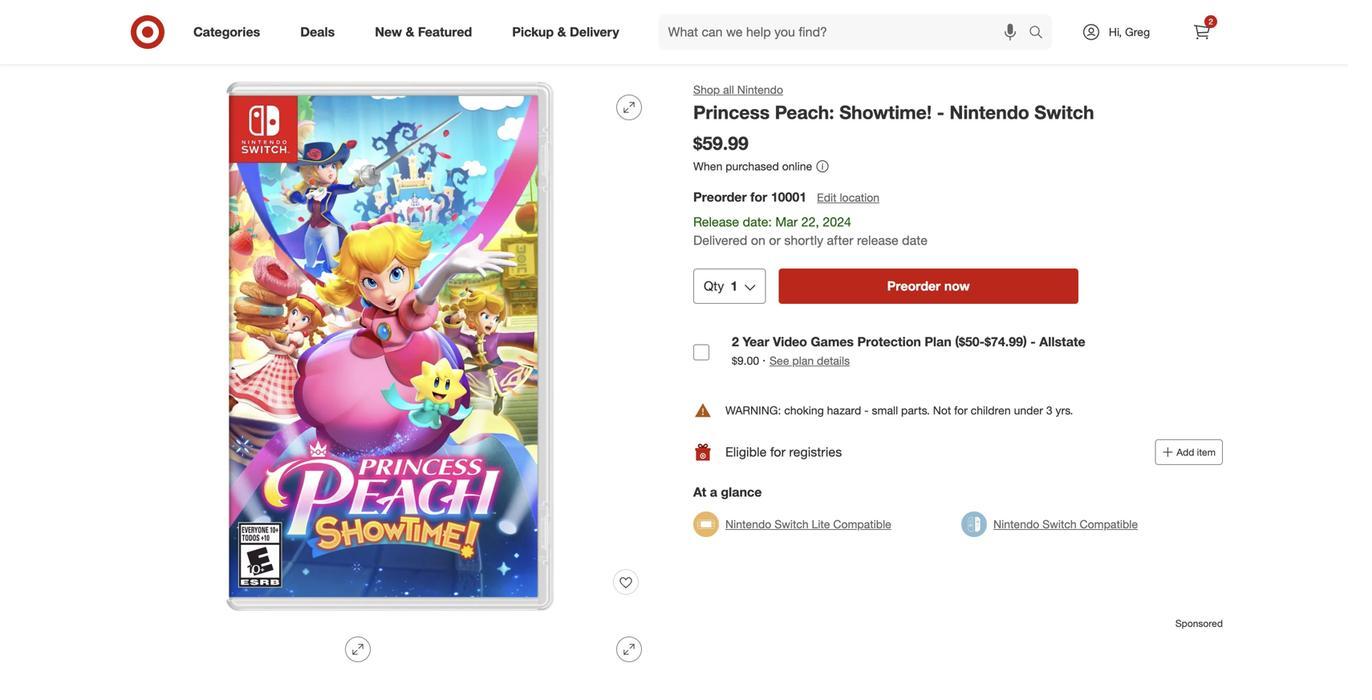 Task type: vqa. For each thing, say whether or not it's contained in the screenshot.
Target
yes



Task type: describe. For each thing, give the bounding box(es) containing it.
2 for 2
[[1209, 16, 1213, 26]]

What can we help you find? suggestions appear below search field
[[659, 14, 1033, 50]]

eligible
[[726, 445, 767, 460]]

$59.99
[[694, 132, 749, 155]]

target / video games / nintendo switch / nintendo switch games
[[125, 51, 460, 65]]

pickup & delivery
[[512, 24, 619, 40]]

date:
[[743, 214, 772, 230]]

2024
[[823, 214, 852, 230]]

greg
[[1125, 25, 1150, 39]]

yrs.
[[1056, 404, 1074, 418]]

lite
[[812, 518, 830, 532]]

for for 10001
[[751, 189, 768, 205]]

mar
[[776, 214, 798, 230]]

1 / from the left
[[159, 51, 163, 65]]

featured
[[418, 24, 472, 40]]

pickup
[[512, 24, 554, 40]]

now
[[945, 279, 970, 294]]

all
[[723, 83, 734, 97]]

preorder now
[[887, 279, 970, 294]]

nintendo inside button
[[994, 518, 1040, 532]]

qty
[[704, 279, 724, 294]]

see plan details button
[[770, 353, 850, 369]]

new & featured
[[375, 24, 472, 40]]

add
[[1177, 447, 1195, 459]]

new
[[375, 24, 402, 40]]

nintendo inside button
[[726, 518, 772, 532]]

princess peach: showtime! - nintendo switch, 3 of 9 image
[[397, 624, 655, 680]]

switch inside button
[[775, 518, 809, 532]]

princess
[[694, 101, 770, 124]]

choking
[[784, 404, 824, 418]]

new & featured link
[[361, 14, 492, 50]]

online
[[782, 159, 812, 173]]

$74.99)
[[985, 334, 1027, 350]]

1
[[731, 279, 738, 294]]

parts.
[[901, 404, 930, 418]]

a
[[710, 485, 718, 500]]

delivery
[[570, 24, 619, 40]]

at a glance
[[694, 485, 762, 500]]

1 horizontal spatial games
[[424, 51, 460, 65]]

see
[[770, 354, 789, 368]]

nintendo switch link
[[244, 51, 327, 65]]

22,
[[802, 214, 819, 230]]

categories link
[[180, 14, 280, 50]]

allstate
[[1040, 334, 1086, 350]]

registries
[[789, 445, 842, 460]]

not
[[933, 404, 951, 418]]

- inside 'shop all nintendo princess peach: showtime! - nintendo switch'
[[937, 101, 945, 124]]

under
[[1014, 404, 1043, 418]]

or
[[769, 233, 781, 248]]

glance
[[721, 485, 762, 500]]

video for /
[[166, 51, 195, 65]]

preorder for 10001
[[694, 189, 807, 205]]

preorder now button
[[779, 269, 1079, 304]]

details
[[817, 354, 850, 368]]

protection
[[858, 334, 921, 350]]

shortly
[[784, 233, 824, 248]]

sponsored
[[1176, 618, 1223, 630]]

& for pickup
[[558, 24, 566, 40]]

compatible inside button
[[833, 518, 892, 532]]

when purchased online
[[694, 159, 812, 173]]

categories
[[193, 24, 260, 40]]

2 vertical spatial -
[[865, 404, 869, 418]]

nintendo switch lite compatible
[[726, 518, 892, 532]]



Task type: locate. For each thing, give the bounding box(es) containing it.
2 horizontal spatial /
[[330, 51, 334, 65]]

& right pickup
[[558, 24, 566, 40]]

games for 2
[[811, 334, 854, 350]]

for
[[751, 189, 768, 205], [955, 404, 968, 418], [770, 445, 786, 460]]

& for new
[[406, 24, 415, 40]]

- right $74.99)
[[1031, 334, 1036, 350]]

1 horizontal spatial video
[[773, 334, 807, 350]]

location
[[840, 191, 880, 205]]

target link
[[125, 51, 156, 65]]

2 horizontal spatial -
[[1031, 334, 1036, 350]]

0 vertical spatial for
[[751, 189, 768, 205]]

3 / from the left
[[330, 51, 334, 65]]

add item button
[[1155, 440, 1223, 466]]

1 & from the left
[[406, 24, 415, 40]]

plan
[[925, 334, 952, 350]]

2 / from the left
[[237, 51, 241, 65]]

qty 1
[[704, 279, 738, 294]]

add item
[[1177, 447, 1216, 459]]

2 inside 2 year video games protection plan ($50-$74.99) - allstate $9.00 · see plan details
[[732, 334, 739, 350]]

&
[[406, 24, 415, 40], [558, 24, 566, 40]]

nintendo switch lite compatible button
[[694, 507, 892, 543]]

·
[[763, 353, 766, 368]]

video
[[166, 51, 195, 65], [773, 334, 807, 350]]

image gallery element
[[125, 82, 655, 680]]

for right eligible at the bottom
[[770, 445, 786, 460]]

target
[[125, 51, 156, 65]]

switch
[[293, 51, 327, 65], [386, 51, 421, 65], [1035, 101, 1095, 124], [775, 518, 809, 532], [1043, 518, 1077, 532]]

deals link
[[287, 14, 355, 50]]

& right the new
[[406, 24, 415, 40]]

video inside 2 year video games protection plan ($50-$74.99) - allstate $9.00 · see plan details
[[773, 334, 807, 350]]

/ right target link
[[159, 51, 163, 65]]

search
[[1022, 26, 1060, 41]]

/ down "categories" link
[[237, 51, 241, 65]]

release date: mar 22, 2024 delivered on or shortly after release date
[[694, 214, 928, 248]]

date
[[902, 233, 928, 248]]

shop all nintendo princess peach: showtime! - nintendo switch
[[694, 83, 1095, 124]]

pickup & delivery link
[[499, 14, 639, 50]]

2 for 2 year video games protection plan ($50-$74.99) - allstate $9.00 · see plan details
[[732, 334, 739, 350]]

0 vertical spatial video
[[166, 51, 195, 65]]

games inside 2 year video games protection plan ($50-$74.99) - allstate $9.00 · see plan details
[[811, 334, 854, 350]]

hazard
[[827, 404, 862, 418]]

on
[[751, 233, 766, 248]]

preorder for preorder for 10001
[[694, 189, 747, 205]]

2 link
[[1185, 14, 1220, 50]]

nintendo
[[244, 51, 290, 65], [337, 51, 383, 65], [737, 83, 783, 97], [950, 101, 1030, 124], [726, 518, 772, 532], [994, 518, 1040, 532]]

0 horizontal spatial /
[[159, 51, 163, 65]]

preorder
[[694, 189, 747, 205], [887, 279, 941, 294]]

1 horizontal spatial compatible
[[1080, 518, 1138, 532]]

release
[[857, 233, 899, 248]]

switch inside 'shop all nintendo princess peach: showtime! - nintendo switch'
[[1035, 101, 1095, 124]]

0 horizontal spatial -
[[865, 404, 869, 418]]

2 & from the left
[[558, 24, 566, 40]]

video games link
[[166, 51, 234, 65]]

peach:
[[775, 101, 835, 124]]

edit location
[[817, 191, 880, 205]]

video for year
[[773, 334, 807, 350]]

1 horizontal spatial 2
[[1209, 16, 1213, 26]]

1 vertical spatial -
[[1031, 334, 1036, 350]]

0 vertical spatial preorder
[[694, 189, 747, 205]]

switch inside button
[[1043, 518, 1077, 532]]

2 compatible from the left
[[1080, 518, 1138, 532]]

compatible
[[833, 518, 892, 532], [1080, 518, 1138, 532]]

for up date:
[[751, 189, 768, 205]]

1 vertical spatial 2
[[732, 334, 739, 350]]

1 horizontal spatial -
[[937, 101, 945, 124]]

showtime!
[[840, 101, 932, 124]]

edit
[[817, 191, 837, 205]]

preorder for preorder now
[[887, 279, 941, 294]]

- right showtime!
[[937, 101, 945, 124]]

0 vertical spatial 2
[[1209, 16, 1213, 26]]

0 horizontal spatial compatible
[[833, 518, 892, 532]]

nintendo switch compatible button
[[962, 507, 1138, 543]]

2 right greg
[[1209, 16, 1213, 26]]

delivered
[[694, 233, 748, 248]]

year
[[743, 334, 770, 350]]

after
[[827, 233, 854, 248]]

$9.00
[[732, 354, 759, 368]]

games up details
[[811, 334, 854, 350]]

hi, greg
[[1109, 25, 1150, 39]]

release
[[694, 214, 739, 230]]

small
[[872, 404, 898, 418]]

item
[[1197, 447, 1216, 459]]

1 compatible from the left
[[833, 518, 892, 532]]

1 horizontal spatial /
[[237, 51, 241, 65]]

-
[[937, 101, 945, 124], [1031, 334, 1036, 350], [865, 404, 869, 418]]

0 horizontal spatial video
[[166, 51, 195, 65]]

nintendo switch games link
[[337, 51, 460, 65]]

preorder up release
[[694, 189, 747, 205]]

purchased
[[726, 159, 779, 173]]

preorder left now
[[887, 279, 941, 294]]

None checkbox
[[694, 345, 710, 361]]

2 horizontal spatial games
[[811, 334, 854, 350]]

video up see
[[773, 334, 807, 350]]

shop
[[694, 83, 720, 97]]

3
[[1047, 404, 1053, 418]]

warning:
[[726, 404, 781, 418]]

2 horizontal spatial for
[[955, 404, 968, 418]]

eligible for registries
[[726, 445, 842, 460]]

0 horizontal spatial 2
[[732, 334, 739, 350]]

1 horizontal spatial &
[[558, 24, 566, 40]]

princess peach: showtime! - nintendo switch, 2 of 9 image
[[125, 624, 384, 680]]

for for registries
[[770, 445, 786, 460]]

2 left year
[[732, 334, 739, 350]]

video right target
[[166, 51, 195, 65]]

games for target
[[198, 51, 234, 65]]

10001
[[771, 189, 807, 205]]

princess peach: showtime! - nintendo switch, 1 of 9 image
[[125, 82, 655, 612]]

children
[[971, 404, 1011, 418]]

games down categories
[[198, 51, 234, 65]]

0 horizontal spatial for
[[751, 189, 768, 205]]

2 year video games protection plan ($50-$74.99) - allstate $9.00 · see plan details
[[732, 334, 1086, 368]]

preorder inside 'button'
[[887, 279, 941, 294]]

edit location button
[[816, 189, 881, 207]]

nintendo switch compatible
[[994, 518, 1138, 532]]

2
[[1209, 16, 1213, 26], [732, 334, 739, 350]]

deals
[[300, 24, 335, 40]]

0 horizontal spatial preorder
[[694, 189, 747, 205]]

search button
[[1022, 14, 1060, 53]]

1 vertical spatial for
[[955, 404, 968, 418]]

hi,
[[1109, 25, 1122, 39]]

0 horizontal spatial games
[[198, 51, 234, 65]]

1 horizontal spatial for
[[770, 445, 786, 460]]

0 horizontal spatial &
[[406, 24, 415, 40]]

- inside 2 year video games protection plan ($50-$74.99) - allstate $9.00 · see plan details
[[1031, 334, 1036, 350]]

when
[[694, 159, 723, 173]]

compatible inside button
[[1080, 518, 1138, 532]]

/
[[159, 51, 163, 65], [237, 51, 241, 65], [330, 51, 334, 65]]

plan
[[793, 354, 814, 368]]

($50-
[[955, 334, 985, 350]]

at
[[694, 485, 707, 500]]

games down featured
[[424, 51, 460, 65]]

0 vertical spatial -
[[937, 101, 945, 124]]

1 vertical spatial video
[[773, 334, 807, 350]]

/ down deals link
[[330, 51, 334, 65]]

- left small
[[865, 404, 869, 418]]

warning: choking hazard - small parts. not for children under 3 yrs.
[[726, 404, 1074, 418]]

2 vertical spatial for
[[770, 445, 786, 460]]

1 horizontal spatial preorder
[[887, 279, 941, 294]]

1 vertical spatial preorder
[[887, 279, 941, 294]]

for right not
[[955, 404, 968, 418]]



